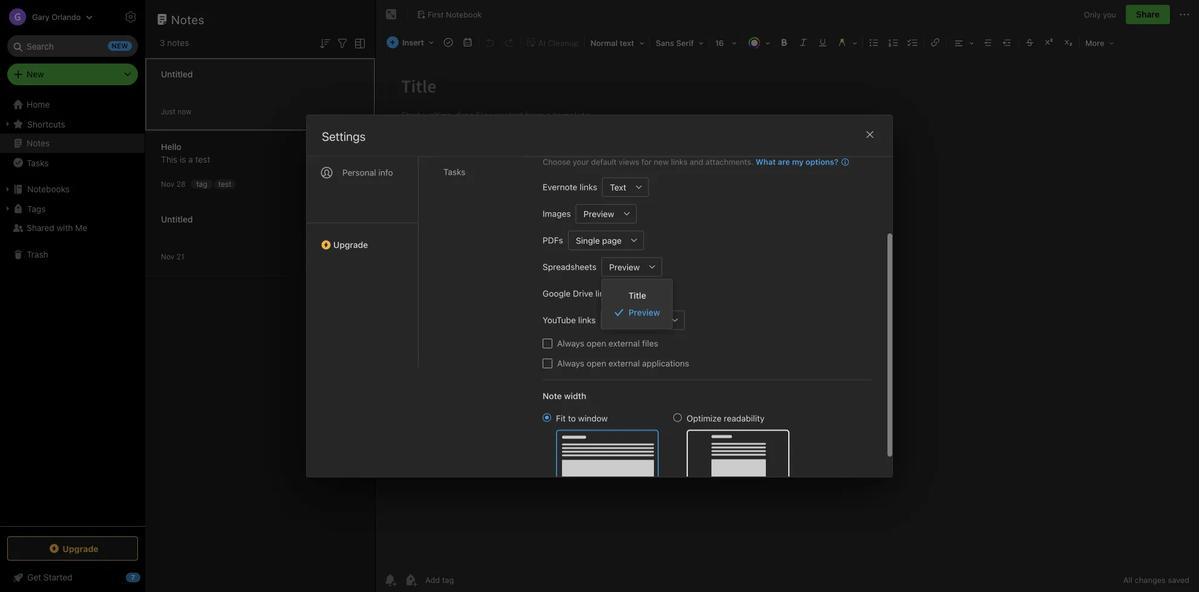 Task type: describe. For each thing, give the bounding box(es) containing it.
text button
[[602, 177, 630, 197]]

Choose default view option for PDFs field
[[568, 231, 644, 250]]

links right drive
[[596, 288, 613, 298]]

calendar event image
[[459, 34, 476, 51]]

indent image
[[980, 34, 997, 51]]

only you
[[1085, 10, 1117, 19]]

note window element
[[376, 0, 1200, 593]]

preview for images
[[584, 209, 615, 219]]

Always open external applications checkbox
[[543, 359, 553, 368]]

first notebook button
[[413, 6, 486, 23]]

are
[[778, 157, 791, 166]]

untitled for 21
[[161, 215, 193, 225]]

dropdown list menu
[[602, 287, 673, 321]]

notes link
[[0, 134, 145, 153]]

personal
[[343, 167, 376, 177]]

just
[[161, 107, 176, 116]]

0 horizontal spatial upgrade button
[[7, 537, 138, 561]]

what are my options?
[[756, 157, 839, 166]]

saved
[[1169, 576, 1190, 585]]

1 horizontal spatial notes
[[171, 12, 205, 26]]

0 vertical spatial upgrade button
[[307, 222, 418, 255]]

choose your default views for new links and attachments.
[[543, 157, 754, 166]]

3 notes
[[160, 38, 189, 48]]

tasks button
[[0, 153, 145, 173]]

tags button
[[0, 199, 145, 219]]

links down drive
[[579, 315, 596, 325]]

what
[[756, 157, 776, 166]]

font family image
[[652, 34, 708, 51]]

test inside hello this is a test
[[195, 155, 210, 165]]

open for always open external files
[[587, 338, 607, 348]]

always open external files
[[558, 338, 659, 348]]

page
[[603, 235, 622, 245]]

attachments.
[[706, 157, 754, 166]]

and
[[690, 157, 704, 166]]

info
[[379, 167, 393, 177]]

single page button
[[568, 231, 625, 250]]

all
[[1124, 576, 1133, 585]]

fit
[[556, 413, 566, 423]]

note
[[543, 391, 562, 401]]

insert link image
[[927, 34, 944, 51]]

applications
[[643, 358, 690, 368]]

a
[[188, 155, 193, 165]]

links left and at the top of page
[[671, 157, 688, 166]]

notes
[[167, 38, 189, 48]]

1 vertical spatial test
[[218, 180, 232, 188]]

3
[[160, 38, 165, 48]]

window
[[579, 413, 608, 423]]

trash link
[[0, 245, 145, 265]]

first
[[428, 10, 444, 19]]

hello
[[161, 142, 182, 152]]

task image
[[440, 34, 457, 51]]

images
[[543, 209, 571, 219]]

readability
[[724, 413, 765, 423]]

is
[[180, 155, 186, 165]]

options?
[[806, 157, 839, 166]]

evernote
[[543, 182, 578, 192]]

close image
[[863, 127, 878, 142]]

just now
[[161, 107, 192, 116]]

drive
[[573, 288, 594, 298]]

single page
[[576, 235, 622, 245]]

single
[[576, 235, 600, 245]]

subscript image
[[1061, 34, 1078, 51]]

to
[[568, 413, 576, 423]]

preview link
[[602, 304, 673, 321]]

width
[[564, 391, 587, 401]]

for
[[642, 157, 652, 166]]

optimize
[[687, 413, 722, 423]]

pdfs
[[543, 235, 564, 245]]

preview inside dropdown list menu
[[629, 308, 661, 318]]

youtube
[[543, 315, 576, 325]]

first notebook
[[428, 10, 482, 19]]

youtube links
[[543, 315, 596, 325]]

nov 28
[[161, 180, 186, 189]]

now
[[178, 107, 192, 116]]

bulleted list image
[[866, 34, 883, 51]]

title
[[629, 291, 647, 301]]

tab list containing personal info
[[307, 47, 419, 367]]

shared
[[27, 223, 54, 233]]

external for files
[[609, 338, 640, 348]]

expand note image
[[384, 7, 399, 22]]

share button
[[1127, 5, 1171, 24]]

expand notebooks image
[[3, 185, 13, 194]]

font size image
[[711, 34, 742, 51]]

notebooks
[[27, 184, 70, 194]]

upgrade for 'upgrade' 'popup button' to the left
[[63, 544, 99, 554]]

add tag image
[[404, 573, 418, 588]]

new
[[654, 157, 669, 166]]

fit to window
[[556, 413, 608, 423]]

outdent image
[[999, 34, 1016, 51]]



Task type: vqa. For each thing, say whether or not it's contained in the screenshot.
notebooks link
yes



Task type: locate. For each thing, give the bounding box(es) containing it.
tab list
[[307, 47, 419, 367]]

share
[[1137, 9, 1161, 19]]

1 external from the top
[[609, 338, 640, 348]]

preview button up single page button
[[576, 204, 618, 223]]

notebooks link
[[0, 180, 145, 199]]

1 nov from the top
[[161, 180, 175, 189]]

settings image
[[124, 10, 138, 24]]

nov left 28
[[161, 180, 175, 189]]

italic image
[[795, 34, 812, 51]]

tasks tab
[[434, 162, 524, 182]]

new
[[27, 69, 44, 79]]

spreadsheets
[[543, 262, 597, 272]]

0 vertical spatial preview button
[[576, 204, 618, 223]]

preview button for spreadsheets
[[602, 257, 643, 277]]

external up always open external applications
[[609, 338, 640, 348]]

Fit to window radio
[[543, 413, 552, 422]]

1 horizontal spatial upgrade button
[[307, 222, 418, 255]]

upgrade for topmost 'upgrade' 'popup button'
[[334, 240, 368, 250]]

0 horizontal spatial upgrade
[[63, 544, 99, 554]]

option group containing fit to window
[[543, 412, 790, 489]]

1 horizontal spatial tasks
[[444, 167, 466, 177]]

expand tags image
[[3, 204, 13, 214]]

shared with me link
[[0, 219, 145, 238]]

0 vertical spatial open
[[587, 338, 607, 348]]

Choose default view option for YouTube links field
[[601, 311, 685, 330]]

tree
[[0, 95, 145, 526]]

1 vertical spatial nov
[[161, 253, 175, 261]]

external for applications
[[609, 358, 640, 368]]

changes
[[1135, 576, 1167, 585]]

1 vertical spatial upgrade button
[[7, 537, 138, 561]]

with
[[57, 223, 73, 233]]

nov 21
[[161, 253, 184, 261]]

this
[[161, 155, 178, 165]]

0 vertical spatial notes
[[171, 12, 205, 26]]

insert image
[[384, 34, 438, 51]]

home
[[27, 100, 50, 110]]

0 horizontal spatial test
[[195, 155, 210, 165]]

always for always open external files
[[558, 338, 585, 348]]

more image
[[1082, 34, 1119, 51]]

always open external applications
[[558, 358, 690, 368]]

shortcuts button
[[0, 114, 145, 134]]

None search field
[[16, 35, 130, 57]]

tasks inside tasks button
[[27, 158, 49, 168]]

preview down page
[[610, 262, 640, 272]]

preview button
[[576, 204, 618, 223], [602, 257, 643, 277]]

1 horizontal spatial test
[[218, 180, 232, 188]]

Always open external files checkbox
[[543, 339, 553, 348]]

add a reminder image
[[383, 573, 398, 588]]

tree containing home
[[0, 95, 145, 526]]

0 horizontal spatial notes
[[27, 138, 50, 148]]

0 vertical spatial external
[[609, 338, 640, 348]]

links
[[671, 157, 688, 166], [580, 182, 598, 192], [596, 288, 613, 298], [579, 315, 596, 325]]

1 open from the top
[[587, 338, 607, 348]]

default
[[591, 157, 617, 166]]

Choose default view option for Evernote links field
[[602, 177, 649, 197]]

heading level image
[[587, 34, 649, 51]]

notes
[[171, 12, 205, 26], [27, 138, 50, 148]]

underline image
[[815, 34, 832, 51]]

numbered list image
[[886, 34, 903, 51]]

preview for spreadsheets
[[610, 262, 640, 272]]

bold image
[[776, 34, 793, 51]]

nov left 21
[[161, 253, 175, 261]]

preview
[[584, 209, 615, 219], [610, 262, 640, 272], [629, 308, 661, 318]]

preview down the title at right
[[629, 308, 661, 318]]

Optimize readability radio
[[674, 413, 682, 422]]

nov
[[161, 180, 175, 189], [161, 253, 175, 261]]

files
[[643, 338, 659, 348]]

1 always from the top
[[558, 338, 585, 348]]

0 horizontal spatial tasks
[[27, 158, 49, 168]]

test
[[195, 155, 210, 165], [218, 180, 232, 188]]

0 vertical spatial nov
[[161, 180, 175, 189]]

28
[[177, 180, 186, 189]]

tasks inside tasks tab
[[444, 167, 466, 177]]

notes inside "tree"
[[27, 138, 50, 148]]

Choose default view option for Images field
[[576, 204, 637, 223]]

shared with me
[[27, 223, 87, 233]]

notebook
[[446, 10, 482, 19]]

superscript image
[[1041, 34, 1058, 51]]

font color image
[[745, 34, 775, 51]]

external down always open external files
[[609, 358, 640, 368]]

upgrade
[[334, 240, 368, 250], [63, 544, 99, 554]]

1 vertical spatial upgrade
[[63, 544, 99, 554]]

choose
[[543, 157, 571, 166]]

always right the always open external files option
[[558, 338, 585, 348]]

open down always open external files
[[587, 358, 607, 368]]

your
[[573, 157, 589, 166]]

test right 'tag'
[[218, 180, 232, 188]]

0 vertical spatial upgrade
[[334, 240, 368, 250]]

links down your
[[580, 182, 598, 192]]

new button
[[7, 64, 138, 85]]

upgrade button
[[307, 222, 418, 255], [7, 537, 138, 561]]

2 nov from the top
[[161, 253, 175, 261]]

tags
[[27, 204, 46, 214]]

only
[[1085, 10, 1102, 19]]

nov for nov 21
[[161, 253, 175, 261]]

you
[[1104, 10, 1117, 19]]

1 vertical spatial open
[[587, 358, 607, 368]]

always for always open external applications
[[558, 358, 585, 368]]

option group
[[543, 412, 790, 489]]

untitled down nov 28
[[161, 215, 193, 225]]

1 vertical spatial untitled
[[161, 215, 193, 225]]

title link
[[602, 287, 673, 304]]

test right the a
[[195, 155, 210, 165]]

open up always open external applications
[[587, 338, 607, 348]]

Choose default view option for Spreadsheets field
[[602, 257, 663, 277]]

notes up notes at top
[[171, 12, 205, 26]]

settings
[[322, 129, 366, 143]]

home link
[[0, 95, 145, 114]]

untitled down notes at top
[[161, 69, 193, 79]]

0 vertical spatial test
[[195, 155, 210, 165]]

tasks
[[27, 158, 49, 168], [444, 167, 466, 177]]

open
[[587, 338, 607, 348], [587, 358, 607, 368]]

21
[[177, 253, 184, 261]]

alignment image
[[949, 34, 979, 51]]

personal info
[[343, 167, 393, 177]]

1 horizontal spatial upgrade
[[334, 240, 368, 250]]

tag
[[196, 180, 207, 188]]

preview button for images
[[576, 204, 618, 223]]

views
[[619, 157, 640, 166]]

always
[[558, 338, 585, 348], [558, 358, 585, 368]]

Search text field
[[16, 35, 130, 57]]

me
[[75, 223, 87, 233]]

Note Editor text field
[[376, 58, 1200, 568]]

2 always from the top
[[558, 358, 585, 368]]

preview up single page on the top of page
[[584, 209, 615, 219]]

note width
[[543, 391, 587, 401]]

2 vertical spatial preview
[[629, 308, 661, 318]]

1 vertical spatial always
[[558, 358, 585, 368]]

open for always open external applications
[[587, 358, 607, 368]]

checklist image
[[905, 34, 922, 51]]

text
[[610, 182, 627, 192]]

nov for nov 28
[[161, 180, 175, 189]]

0 vertical spatial untitled
[[161, 69, 193, 79]]

highlight image
[[833, 34, 862, 51]]

1 vertical spatial notes
[[27, 138, 50, 148]]

google drive links
[[543, 288, 613, 298]]

preview inside choose default view option for spreadsheets field
[[610, 262, 640, 272]]

0 vertical spatial always
[[558, 338, 585, 348]]

trash
[[27, 250, 48, 260]]

notes down shortcuts
[[27, 138, 50, 148]]

my
[[793, 157, 804, 166]]

untitled for now
[[161, 69, 193, 79]]

google
[[543, 288, 571, 298]]

1 untitled from the top
[[161, 69, 193, 79]]

all changes saved
[[1124, 576, 1190, 585]]

2 external from the top
[[609, 358, 640, 368]]

2 untitled from the top
[[161, 215, 193, 225]]

1 vertical spatial external
[[609, 358, 640, 368]]

evernote links
[[543, 182, 598, 192]]

2 open from the top
[[587, 358, 607, 368]]

1 vertical spatial preview button
[[602, 257, 643, 277]]

1 vertical spatial preview
[[610, 262, 640, 272]]

always right always open external applications "option"
[[558, 358, 585, 368]]

optimize readability
[[687, 413, 765, 423]]

external
[[609, 338, 640, 348], [609, 358, 640, 368]]

strikethrough image
[[1022, 34, 1039, 51]]

preview button down page
[[602, 257, 643, 277]]

untitled
[[161, 69, 193, 79], [161, 215, 193, 225]]

shortcuts
[[27, 119, 65, 129]]

preview inside field
[[584, 209, 615, 219]]

0 vertical spatial preview
[[584, 209, 615, 219]]

hello this is a test
[[161, 142, 210, 165]]



